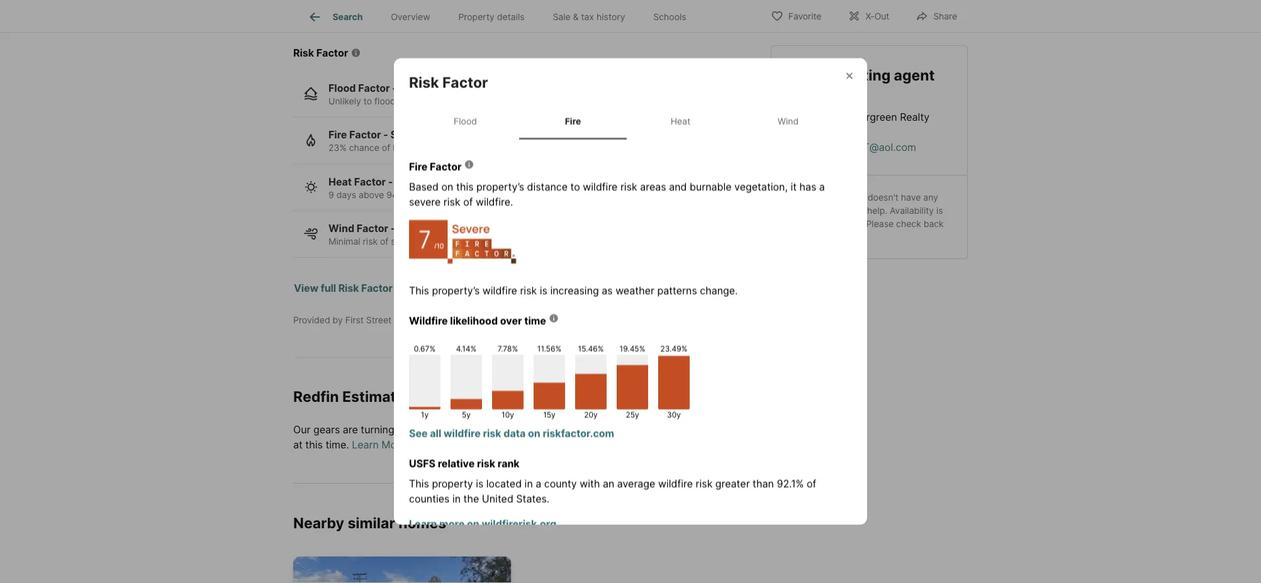 Task type: describe. For each thing, give the bounding box(es) containing it.
disasters,
[[477, 1, 523, 13]]

wildfire right average
[[659, 478, 693, 490]]

schools tab
[[640, 2, 701, 32]]

294-
[[810, 126, 834, 138]]

provided by first street foundation
[[293, 315, 441, 326]]

rank
[[498, 458, 520, 470]]

it
[[791, 181, 797, 193]]

view full risk factor report
[[294, 282, 425, 294]]

subject
[[787, 218, 818, 229]]

949-
[[787, 126, 810, 138]]

risk left year,
[[444, 196, 461, 208]]

to inside our gears are turning, but we don't have enough information to generate an accurate estimate at this time.
[[583, 424, 593, 436]]

wildfire likelihood over time
[[409, 315, 547, 327]]

years inside fire factor - severe 23% chance of being in a wildfire in next 30 years
[[513, 142, 535, 153]]

risk up the time
[[520, 284, 537, 297]]

- for heat
[[388, 176, 393, 188]]

factor inside wind factor - minimal minimal risk of severe winds over next 30 years
[[357, 222, 389, 235]]

severe inside wind factor - minimal minimal risk of severe winds over next 30 years
[[391, 236, 419, 247]]

this property is located in a county with an average wildfire risk greater than 92.1
[[409, 478, 796, 490]]

most homes have some risk of natural disasters, and may be impacted by climate change due to rising temperatures and sea levels.
[[293, 1, 752, 28]]

relative
[[438, 458, 475, 470]]

but
[[400, 424, 416, 436]]

irvine
[[445, 388, 485, 406]]

learn more on wildfirerisk.org
[[409, 518, 557, 530]]

wind for wind
[[778, 116, 799, 126]]

x-out
[[866, 11, 890, 22]]

burnable
[[690, 181, 732, 193]]

risk left data in the bottom left of the page
[[483, 427, 502, 440]]

learn more
[[352, 439, 406, 451]]

learn for learn more on wildfirerisk.org
[[409, 518, 437, 530]]

most
[[293, 1, 317, 13]]

we
[[419, 424, 433, 436]]

at this time, redfin doesn't have any agents available to help. availability is subject to change. please check back soon.
[[787, 192, 944, 242]]

severe inside based on this property's distance to wildfire risk areas and burnable vegetation, it has a severe risk of wildfire.
[[409, 196, 441, 208]]

to inside based on this property's distance to wildfire risk areas and burnable vegetation, it has a severe risk of wildfire.
[[571, 181, 580, 193]]

nearby similar homes
[[293, 514, 447, 532]]

severe
[[391, 129, 425, 141]]

fire tab
[[519, 106, 627, 137]]

0
[[432, 388, 442, 406]]

as
[[602, 284, 613, 297]]

may
[[547, 1, 567, 13]]

property details tab
[[445, 2, 539, 32]]

sale & tax history tab
[[539, 2, 640, 32]]

evergreen
[[849, 111, 898, 123]]

an inside risk factor dialog
[[603, 478, 615, 490]]

natural
[[441, 1, 474, 13]]

1 horizontal spatial homes
[[399, 514, 447, 532]]

of inside most homes have some risk of natural disasters, and may be impacted by climate change due to rising temperatures and sea levels.
[[429, 1, 438, 13]]

available
[[818, 205, 854, 216]]

climate
[[646, 1, 680, 13]]

fire factor score logo image
[[409, 210, 517, 264]]

flood
[[375, 96, 396, 106]]

over inside risk factor dialog
[[500, 315, 522, 327]]

risk inside button
[[339, 282, 359, 294]]

due
[[721, 1, 739, 13]]

949-294-4447 link
[[787, 126, 859, 138]]

9
[[329, 189, 334, 200]]

be
[[569, 1, 582, 13]]

factor inside fire factor - severe 23% chance of being in a wildfire in next 30 years
[[350, 129, 381, 141]]

% of counties in the united states.
[[409, 478, 817, 505]]

fire for fire factor - severe 23% chance of being in a wildfire in next 30 years
[[329, 129, 347, 141]]

estimate
[[700, 424, 741, 436]]

county
[[545, 478, 577, 490]]

property
[[459, 11, 495, 22]]

in inside heat factor - moderate 9 days above 94° expected this year, 27 days in 30 years
[[521, 189, 528, 200]]

usfs
[[409, 458, 436, 470]]

- for wind
[[391, 222, 396, 235]]

tab list inside risk factor dialog
[[409, 103, 853, 139]]

x-out button
[[838, 3, 901, 29]]

nearby
[[293, 514, 344, 532]]

out
[[875, 11, 890, 22]]

tax
[[581, 11, 594, 22]]

more
[[440, 518, 465, 530]]

of inside % of counties in the united states.
[[807, 478, 817, 490]]

wildfire
[[409, 315, 448, 327]]

enough
[[488, 424, 523, 436]]

at
[[787, 192, 796, 203]]

to inside flood factor - minimal unlikely to flood in next 30 years
[[364, 96, 372, 106]]

information
[[526, 424, 580, 436]]

fire factor
[[409, 161, 462, 173]]

0 vertical spatial and
[[526, 1, 544, 13]]

wildfire up wildfire likelihood over time
[[483, 284, 518, 297]]

2 days from the left
[[499, 189, 519, 200]]

search link
[[308, 9, 363, 25]]

wind factor - minimal minimal risk of severe winds over next 30 years
[[329, 222, 526, 247]]

0 horizontal spatial risk factor
[[293, 46, 348, 59]]

an inside our gears are turning, but we don't have enough information to generate an accurate estimate at this time.
[[641, 424, 653, 436]]

the
[[464, 493, 479, 505]]

2 vertical spatial is
[[476, 478, 484, 490]]

over inside wind factor - minimal minimal risk of severe winds over next 30 years
[[448, 236, 467, 247]]

4.14%
[[456, 345, 477, 354]]

homes inside most homes have some risk of natural disasters, and may be impacted by climate change due to rising temperatures and sea levels.
[[320, 1, 352, 13]]

rising
[[293, 16, 319, 28]]

weather
[[616, 284, 655, 297]]

next inside flood factor - minimal unlikely to flood in next 30 years
[[408, 96, 426, 106]]

heat for heat
[[671, 116, 691, 126]]

is inside at this time, redfin doesn't have any agents available to help. availability is subject to change. please check back soon.
[[937, 205, 944, 216]]

search
[[333, 11, 363, 22]]

this inside our gears are turning, but we don't have enough information to generate an accurate estimate at this time.
[[306, 439, 323, 451]]

foundation
[[394, 315, 441, 326]]

1 vertical spatial property's
[[432, 284, 480, 297]]

homesmart, evergreen realty 949-294-4447 ochomesdirect@aol.com
[[787, 111, 930, 153]]

risk inside most homes have some risk of natural disasters, and may be impacted by climate change due to rising temperatures and sea levels.
[[409, 1, 426, 13]]

availability
[[890, 205, 934, 216]]

all
[[430, 427, 442, 440]]

23.49%
[[661, 345, 688, 354]]

wildfirerisk.org
[[482, 518, 557, 530]]

a inside fire factor - severe 23% chance of being in a wildfire in next 30 years
[[428, 142, 433, 153]]

to inside most homes have some risk of natural disasters, and may be impacted by climate change due to rising temperatures and sea levels.
[[742, 1, 752, 13]]

0 horizontal spatial risk
[[293, 46, 314, 59]]

30 inside wind factor - minimal minimal risk of severe winds over next 30 years
[[490, 236, 501, 247]]

15y
[[544, 411, 556, 420]]

wildfire inside based on this property's distance to wildfire risk areas and burnable vegetation, it has a severe risk of wildfire.
[[583, 181, 618, 193]]

time
[[525, 315, 547, 327]]

risk left greater
[[696, 478, 713, 490]]

in inside % of counties in the united states.
[[453, 493, 461, 505]]

doesn't
[[868, 192, 899, 203]]

0 horizontal spatial redfin
[[293, 388, 339, 406]]

our
[[293, 424, 311, 436]]

risk factor inside dialog
[[409, 73, 488, 91]]

expected
[[404, 189, 443, 200]]

1 horizontal spatial a
[[536, 478, 542, 490]]

2 vertical spatial minimal
[[329, 236, 361, 247]]

to left help.
[[857, 205, 865, 216]]

of inside based on this property's distance to wildfire risk areas and burnable vegetation, it has a severe risk of wildfire.
[[464, 196, 473, 208]]

learn for learn more
[[352, 439, 379, 451]]

see
[[409, 427, 428, 440]]

tab list containing search
[[293, 0, 711, 32]]

92.1
[[777, 478, 796, 490]]

similar
[[348, 514, 395, 532]]

on inside based on this property's distance to wildfire risk areas and burnable vegetation, it has a severe risk of wildfire.
[[442, 181, 454, 193]]

sale
[[553, 11, 571, 22]]

11.56%
[[538, 345, 562, 354]]

redfin estimate for 0 irvine mesa rd
[[293, 388, 549, 406]]

have inside our gears are turning, but we don't have enough information to generate an accurate estimate at this time.
[[462, 424, 485, 436]]

contact
[[787, 66, 844, 84]]

some
[[380, 1, 406, 13]]

usfs relative risk rank
[[409, 458, 520, 470]]

- for fire
[[384, 129, 388, 141]]

heat tab
[[627, 106, 735, 137]]

change. inside at this time, redfin doesn't have any agents available to help. availability is subject to change. please check back soon.
[[831, 218, 864, 229]]

fire factor - severe 23% chance of being in a wildfire in next 30 years
[[329, 129, 535, 153]]

change. inside risk factor dialog
[[700, 284, 738, 297]]

of inside fire factor - severe 23% chance of being in a wildfire in next 30 years
[[382, 142, 391, 153]]



Task type: vqa. For each thing, say whether or not it's contained in the screenshot.
the 2.00M
no



Task type: locate. For each thing, give the bounding box(es) containing it.
0 horizontal spatial a
[[428, 142, 433, 153]]

1 vertical spatial and
[[389, 16, 407, 28]]

30 down flood tab
[[499, 142, 510, 153]]

flood inside tab
[[454, 116, 477, 126]]

favorite button
[[761, 3, 833, 29]]

riskfactor.com
[[543, 427, 615, 440]]

1 horizontal spatial learn
[[409, 518, 437, 530]]

based
[[409, 181, 439, 193]]

0 vertical spatial redfin
[[839, 192, 866, 203]]

0 horizontal spatial heat
[[329, 176, 352, 188]]

2 vertical spatial have
[[462, 424, 485, 436]]

flood for flood
[[454, 116, 477, 126]]

being
[[393, 142, 416, 153]]

this inside based on this property's distance to wildfire risk areas and burnable vegetation, it has a severe risk of wildfire.
[[456, 181, 474, 193]]

this for this property's wildfire risk is increasing as weather patterns change.
[[409, 284, 429, 297]]

2 horizontal spatial on
[[528, 427, 541, 440]]

factor inside risk factor element
[[443, 73, 488, 91]]

years down the wildfire. at the left top of the page
[[503, 236, 526, 247]]

- inside wind factor - minimal minimal risk of severe winds over next 30 years
[[391, 222, 396, 235]]

an left accurate at the bottom of page
[[641, 424, 653, 436]]

flood for flood factor - minimal unlikely to flood in next 30 years
[[329, 82, 356, 94]]

0 horizontal spatial wind
[[329, 222, 355, 235]]

risk right full at the left of page
[[339, 282, 359, 294]]

overview tab
[[377, 2, 445, 32]]

0 vertical spatial wind
[[778, 116, 799, 126]]

factor inside heat factor - moderate 9 days above 94° expected this year, 27 days in 30 years
[[354, 176, 386, 188]]

of right %
[[807, 478, 817, 490]]

learn down the turning,
[[352, 439, 379, 451]]

on right more
[[467, 518, 480, 530]]

years inside heat factor - moderate 9 days above 94° expected this year, 27 days in 30 years
[[545, 189, 567, 200]]

mesa
[[489, 388, 527, 406]]

change
[[683, 1, 718, 13]]

this right at
[[306, 439, 323, 451]]

1 horizontal spatial redfin
[[839, 192, 866, 203]]

- up flood
[[392, 82, 397, 94]]

factor inside view full risk factor report button
[[361, 282, 393, 294]]

27
[[486, 189, 496, 200]]

1 horizontal spatial is
[[540, 284, 548, 297]]

1 horizontal spatial on
[[467, 518, 480, 530]]

1 vertical spatial risk factor
[[409, 73, 488, 91]]

property's up the wildfire. at the left top of the page
[[477, 181, 525, 193]]

2 vertical spatial next
[[469, 236, 487, 247]]

2 horizontal spatial a
[[820, 181, 825, 193]]

years inside flood factor - minimal unlikely to flood in next 30 years
[[442, 96, 465, 106]]

2 horizontal spatial is
[[937, 205, 944, 216]]

- inside fire factor - severe 23% chance of being in a wildfire in next 30 years
[[384, 129, 388, 141]]

ochomesdirect@aol.com
[[787, 141, 917, 153]]

- for flood
[[392, 82, 397, 94]]

and inside based on this property's distance to wildfire risk areas and burnable vegetation, it has a severe risk of wildfire.
[[669, 181, 687, 193]]

a inside based on this property's distance to wildfire risk areas and burnable vegetation, it has a severe risk of wildfire.
[[820, 181, 825, 193]]

to right 'due'
[[742, 1, 752, 13]]

united
[[482, 493, 514, 505]]

1 vertical spatial redfin
[[293, 388, 339, 406]]

has
[[800, 181, 817, 193]]

estimate
[[343, 388, 405, 406]]

severe down based
[[409, 196, 441, 208]]

0 vertical spatial severe
[[409, 196, 441, 208]]

0 horizontal spatial over
[[448, 236, 467, 247]]

1 this from the top
[[409, 284, 429, 297]]

factor up above
[[354, 176, 386, 188]]

have up the temperatures
[[355, 1, 378, 13]]

flood tab
[[412, 106, 519, 137]]

factor up flood
[[358, 82, 390, 94]]

20y
[[584, 411, 598, 420]]

areas
[[641, 181, 667, 193]]

factor down above
[[357, 222, 389, 235]]

1 vertical spatial by
[[333, 315, 343, 326]]

with
[[580, 478, 600, 490]]

- down 94°
[[391, 222, 396, 235]]

have up availability
[[902, 192, 921, 203]]

patterns
[[658, 284, 698, 297]]

2 horizontal spatial have
[[902, 192, 921, 203]]

- left severe
[[384, 129, 388, 141]]

risk left rank
[[477, 458, 496, 470]]

to right distance
[[571, 181, 580, 193]]

minimal down the 9 on the left top of the page
[[329, 236, 361, 247]]

0 vertical spatial property's
[[477, 181, 525, 193]]

1 vertical spatial next
[[478, 142, 497, 153]]

1 vertical spatial this
[[409, 478, 429, 490]]

risk left areas
[[621, 181, 638, 193]]

factor inside flood factor - minimal unlikely to flood in next 30 years
[[358, 82, 390, 94]]

by left climate
[[632, 1, 643, 13]]

wind inside wind factor - minimal minimal risk of severe winds over next 30 years
[[329, 222, 355, 235]]

this for this property is located in a county with an average wildfire risk greater than 92.1
[[409, 478, 429, 490]]

don't
[[436, 424, 459, 436]]

minimal for wind factor - minimal
[[398, 222, 437, 235]]

1 horizontal spatial an
[[641, 424, 653, 436]]

wind left 294-
[[778, 116, 799, 126]]

learn down counties
[[409, 518, 437, 530]]

minimal up severe
[[400, 82, 438, 94]]

see all wildfire risk data on riskfactor.com
[[409, 427, 615, 440]]

1 vertical spatial a
[[820, 181, 825, 193]]

levels.
[[429, 16, 459, 28]]

report
[[395, 282, 425, 294]]

risk
[[409, 1, 426, 13], [621, 181, 638, 193], [444, 196, 461, 208], [363, 236, 378, 247], [520, 284, 537, 297], [483, 427, 502, 440], [477, 458, 496, 470], [696, 478, 713, 490]]

learn
[[352, 439, 379, 451], [409, 518, 437, 530]]

risk factor element
[[409, 58, 503, 92]]

0 vertical spatial flood
[[329, 82, 356, 94]]

0 horizontal spatial and
[[389, 16, 407, 28]]

0 vertical spatial risk
[[293, 46, 314, 59]]

to down the available
[[820, 218, 829, 229]]

1 horizontal spatial and
[[526, 1, 544, 13]]

this inside at this time, redfin doesn't have any agents available to help. availability is subject to change. please check back soon.
[[798, 192, 814, 203]]

this left year,
[[446, 189, 461, 200]]

in right flood
[[398, 96, 406, 106]]

risk inside dialog
[[409, 73, 439, 91]]

agents
[[787, 205, 815, 216]]

more
[[382, 439, 406, 451]]

1 vertical spatial severe
[[391, 236, 419, 247]]

data
[[504, 427, 526, 440]]

this up counties
[[409, 478, 429, 490]]

are
[[343, 424, 358, 436]]

redfin inside at this time, redfin doesn't have any agents available to help. availability is subject to change. please check back soon.
[[839, 192, 866, 203]]

by inside most homes have some risk of natural disasters, and may be impacted by climate change due to rising temperatures and sea levels.
[[632, 1, 643, 13]]

2 horizontal spatial fire
[[565, 116, 581, 126]]

property's up likelihood
[[432, 284, 480, 297]]

- inside heat factor - moderate 9 days above 94° expected this year, 27 days in 30 years
[[388, 176, 393, 188]]

and right areas
[[669, 181, 687, 193]]

states.
[[517, 493, 550, 505]]

our gears are turning, but we don't have enough information to generate an accurate estimate at this time.
[[293, 424, 741, 451]]

fire inside fire factor - severe 23% chance of being in a wildfire in next 30 years
[[329, 129, 347, 141]]

1 vertical spatial flood
[[454, 116, 477, 126]]

%
[[796, 478, 804, 490]]

0 horizontal spatial change.
[[700, 284, 738, 297]]

0 vertical spatial learn
[[352, 439, 379, 451]]

1 vertical spatial tab list
[[409, 103, 853, 139]]

1 vertical spatial wind
[[329, 222, 355, 235]]

on right data in the bottom left of the page
[[528, 427, 541, 440]]

on
[[442, 181, 454, 193], [528, 427, 541, 440], [467, 518, 480, 530]]

factor up chance
[[350, 129, 381, 141]]

1 vertical spatial on
[[528, 427, 541, 440]]

please
[[867, 218, 894, 229]]

this up agents
[[798, 192, 814, 203]]

of up levels.
[[429, 1, 438, 13]]

2 vertical spatial a
[[536, 478, 542, 490]]

years inside wind factor - minimal minimal risk of severe winds over next 30 years
[[503, 236, 526, 247]]

rd
[[531, 388, 549, 406]]

property's inside based on this property's distance to wildfire risk areas and burnable vegetation, it has a severe risk of wildfire.
[[477, 181, 525, 193]]

1 horizontal spatial have
[[462, 424, 485, 436]]

0 vertical spatial heat
[[671, 116, 691, 126]]

of inside wind factor - minimal minimal risk of severe winds over next 30 years
[[380, 236, 389, 247]]

0 vertical spatial homes
[[320, 1, 352, 13]]

2 vertical spatial on
[[467, 518, 480, 530]]

0 vertical spatial have
[[355, 1, 378, 13]]

30 inside heat factor - moderate 9 days above 94° expected this year, 27 days in 30 years
[[531, 189, 542, 200]]

risk factor dialog
[[394, 58, 868, 584]]

tab list containing flood
[[409, 103, 853, 139]]

30 down the wildfire. at the left top of the page
[[490, 236, 501, 247]]

have inside at this time, redfin doesn't have any agents available to help. availability is subject to change. please check back soon.
[[902, 192, 921, 203]]

factor down search link
[[317, 46, 348, 59]]

is
[[937, 205, 944, 216], [540, 284, 548, 297], [476, 478, 484, 490]]

0 horizontal spatial homes
[[320, 1, 352, 13]]

is up back at right top
[[937, 205, 944, 216]]

2 vertical spatial and
[[669, 181, 687, 193]]

winds
[[421, 236, 446, 247]]

19.45%
[[620, 345, 646, 354]]

homes up the temperatures
[[320, 1, 352, 13]]

heat factor - moderate 9 days above 94° expected this year, 27 days in 30 years
[[329, 176, 567, 200]]

property details
[[459, 11, 525, 22]]

risk up sea
[[409, 1, 426, 13]]

x-
[[866, 11, 875, 22]]

1 horizontal spatial days
[[499, 189, 519, 200]]

1 vertical spatial risk
[[409, 73, 439, 91]]

risk factor
[[293, 46, 348, 59], [409, 73, 488, 91]]

flood factor - minimal unlikely to flood in next 30 years
[[329, 82, 465, 106]]

1 vertical spatial over
[[500, 315, 522, 327]]

this up foundation
[[409, 284, 429, 297]]

next inside fire factor - severe 23% chance of being in a wildfire in next 30 years
[[478, 142, 497, 153]]

2 vertical spatial risk
[[339, 282, 359, 294]]

distance
[[527, 181, 568, 193]]

is up the
[[476, 478, 484, 490]]

fire inside "fire" tab
[[565, 116, 581, 126]]

to left flood
[[364, 96, 372, 106]]

2 horizontal spatial and
[[669, 181, 687, 193]]

a up states.
[[536, 478, 542, 490]]

agent
[[894, 66, 935, 84]]

1 horizontal spatial over
[[500, 315, 522, 327]]

greater
[[716, 478, 750, 490]]

15.46%
[[578, 345, 604, 354]]

years
[[442, 96, 465, 106], [513, 142, 535, 153], [545, 189, 567, 200], [503, 236, 526, 247]]

photo of 212 victoria ave s, corona, ca 92879 image
[[293, 557, 512, 584]]

property
[[432, 478, 473, 490]]

0 vertical spatial this
[[409, 284, 429, 297]]

25y
[[626, 411, 639, 420]]

0 horizontal spatial learn
[[352, 439, 379, 451]]

fire for fire
[[565, 116, 581, 126]]

in inside flood factor - minimal unlikely to flood in next 30 years
[[398, 96, 406, 106]]

this left 27
[[456, 181, 474, 193]]

2 this from the top
[[409, 478, 429, 490]]

severe left the winds
[[391, 236, 419, 247]]

learn inside risk factor dialog
[[409, 518, 437, 530]]

30y
[[667, 411, 681, 420]]

wildfire inside fire factor - severe 23% chance of being in a wildfire in next 30 years
[[436, 142, 466, 153]]

1 vertical spatial learn
[[409, 518, 437, 530]]

days right the 9 on the left top of the page
[[337, 189, 356, 200]]

30 down risk factor element
[[429, 96, 440, 106]]

1 horizontal spatial heat
[[671, 116, 691, 126]]

for
[[408, 388, 428, 406]]

wildfire down 5y
[[444, 427, 481, 440]]

next right flood
[[408, 96, 426, 106]]

0 horizontal spatial on
[[442, 181, 454, 193]]

of left being
[[382, 142, 391, 153]]

flood up unlikely
[[329, 82, 356, 94]]

0 vertical spatial on
[[442, 181, 454, 193]]

redfin up the available
[[839, 192, 866, 203]]

view full risk factor report button
[[293, 273, 426, 303]]

likelihood
[[450, 315, 498, 327]]

next inside wind factor - minimal minimal risk of severe winds over next 30 years
[[469, 236, 487, 247]]

1 horizontal spatial change.
[[831, 218, 864, 229]]

risk inside wind factor - minimal minimal risk of severe winds over next 30 years
[[363, 236, 378, 247]]

0 vertical spatial change.
[[831, 218, 864, 229]]

factor up street
[[361, 282, 393, 294]]

1 horizontal spatial risk
[[339, 282, 359, 294]]

listing
[[847, 66, 891, 84]]

wind for wind factor - minimal minimal risk of severe winds over next 30 years
[[329, 222, 355, 235]]

this property's wildfire risk is increasing as weather patterns change.
[[409, 284, 738, 297]]

share button
[[906, 3, 968, 29]]

30 right the wildfire. at the left top of the page
[[531, 189, 542, 200]]

wind inside tab
[[778, 116, 799, 126]]

risk factor down rising
[[293, 46, 348, 59]]

0 horizontal spatial flood
[[329, 82, 356, 94]]

0 horizontal spatial an
[[603, 478, 615, 490]]

tab list
[[293, 0, 711, 32], [409, 103, 853, 139]]

soon.
[[787, 232, 810, 242]]

and left may
[[526, 1, 544, 13]]

2 horizontal spatial risk
[[409, 73, 439, 91]]

generate
[[595, 424, 638, 436]]

- up 94°
[[388, 176, 393, 188]]

30 inside fire factor - severe 23% chance of being in a wildfire in next 30 years
[[499, 142, 510, 153]]

1 vertical spatial homes
[[399, 514, 447, 532]]

0 horizontal spatial days
[[337, 189, 356, 200]]

of down 94°
[[380, 236, 389, 247]]

favorite
[[789, 11, 822, 22]]

see all wildfire risk data on riskfactor.com link
[[409, 421, 853, 441]]

0 horizontal spatial have
[[355, 1, 378, 13]]

1 vertical spatial heat
[[329, 176, 352, 188]]

change. right 'patterns'
[[700, 284, 738, 297]]

0 horizontal spatial is
[[476, 478, 484, 490]]

94°
[[387, 189, 402, 200]]

factor up flood tab
[[443, 73, 488, 91]]

factor
[[317, 46, 348, 59], [443, 73, 488, 91], [358, 82, 390, 94], [350, 129, 381, 141], [430, 161, 462, 173], [354, 176, 386, 188], [357, 222, 389, 235], [361, 282, 393, 294]]

1 days from the left
[[337, 189, 356, 200]]

minimal inside flood factor - minimal unlikely to flood in next 30 years
[[400, 82, 438, 94]]

1 vertical spatial an
[[603, 478, 615, 490]]

0 vertical spatial a
[[428, 142, 433, 153]]

heat inside heat factor - moderate 9 days above 94° expected this year, 27 days in 30 years
[[329, 176, 352, 188]]

0 vertical spatial tab list
[[293, 0, 711, 32]]

redfin up gears on the bottom
[[293, 388, 339, 406]]

homesmart,
[[787, 111, 847, 123]]

heat inside tab
[[671, 116, 691, 126]]

details
[[497, 11, 525, 22]]

1 vertical spatial minimal
[[398, 222, 437, 235]]

0 vertical spatial an
[[641, 424, 653, 436]]

wind tab
[[735, 106, 842, 137]]

4447
[[834, 126, 859, 138]]

1 horizontal spatial by
[[632, 1, 643, 13]]

in right the wildfire. at the left top of the page
[[521, 189, 528, 200]]

0 vertical spatial next
[[408, 96, 426, 106]]

1 vertical spatial have
[[902, 192, 921, 203]]

next down the wildfire. at the left top of the page
[[469, 236, 487, 247]]

over left the time
[[500, 315, 522, 327]]

overview
[[391, 11, 430, 22]]

0 vertical spatial is
[[937, 205, 944, 216]]

1 vertical spatial is
[[540, 284, 548, 297]]

minimal for flood factor - minimal
[[400, 82, 438, 94]]

&
[[573, 11, 579, 22]]

30 inside flood factor - minimal unlikely to flood in next 30 years
[[429, 96, 440, 106]]

vegetation,
[[735, 181, 788, 193]]

1 horizontal spatial wind
[[778, 116, 799, 126]]

years right the wildfire. at the left top of the page
[[545, 189, 567, 200]]

2 vertical spatial fire
[[409, 161, 428, 173]]

heat for heat factor - moderate 9 days above 94° expected this year, 27 days in 30 years
[[329, 176, 352, 188]]

accurate
[[655, 424, 697, 436]]

have
[[355, 1, 378, 13], [902, 192, 921, 203], [462, 424, 485, 436]]

change.
[[831, 218, 864, 229], [700, 284, 738, 297]]

gears
[[314, 424, 340, 436]]

risk down above
[[363, 236, 378, 247]]

1 horizontal spatial risk factor
[[409, 73, 488, 91]]

redfin
[[839, 192, 866, 203], [293, 388, 339, 406]]

in
[[398, 96, 406, 106], [419, 142, 426, 153], [469, 142, 476, 153], [521, 189, 528, 200], [525, 478, 533, 490], [453, 493, 461, 505]]

homes down counties
[[399, 514, 447, 532]]

years up distance
[[513, 142, 535, 153]]

0 horizontal spatial by
[[333, 315, 343, 326]]

have inside most homes have some risk of natural disasters, and may be impacted by climate change due to rising temperatures and sea levels.
[[355, 1, 378, 13]]

by left the first
[[333, 315, 343, 326]]

flood up fire factor - severe 23% chance of being in a wildfire in next 30 years
[[454, 116, 477, 126]]

wildfire up fire factor
[[436, 142, 466, 153]]

to down '20y'
[[583, 424, 593, 436]]

flood inside flood factor - minimal unlikely to flood in next 30 years
[[329, 82, 356, 94]]

in right being
[[419, 142, 426, 153]]

minimal up the winds
[[398, 222, 437, 235]]

0 vertical spatial minimal
[[400, 82, 438, 94]]

change. down the available
[[831, 218, 864, 229]]

0 vertical spatial fire
[[565, 116, 581, 126]]

this inside heat factor - moderate 9 days above 94° expected this year, 27 days in 30 years
[[446, 189, 461, 200]]

heat
[[671, 116, 691, 126], [329, 176, 352, 188]]

first
[[345, 315, 364, 326]]

have down 5y
[[462, 424, 485, 436]]

over right the winds
[[448, 236, 467, 247]]

risk down rising
[[293, 46, 314, 59]]

fire for fire factor
[[409, 161, 428, 173]]

0 horizontal spatial fire
[[329, 129, 347, 141]]

0 vertical spatial over
[[448, 236, 467, 247]]

risk factor up flood tab
[[409, 73, 488, 91]]

and down some at the top left of page
[[389, 16, 407, 28]]

1 vertical spatial change.
[[700, 284, 738, 297]]

next down flood tab
[[478, 142, 497, 153]]

is left increasing at left
[[540, 284, 548, 297]]

- inside flood factor - minimal unlikely to flood in next 30 years
[[392, 82, 397, 94]]

days right 27
[[499, 189, 519, 200]]

in up states.
[[525, 478, 533, 490]]

of left 27
[[464, 196, 473, 208]]

a right has
[[820, 181, 825, 193]]

0 vertical spatial by
[[632, 1, 643, 13]]

in down flood tab
[[469, 142, 476, 153]]

factor up heat factor - moderate 9 days above 94° expected this year, 27 days in 30 years
[[430, 161, 462, 173]]

wind down the 9 on the left top of the page
[[329, 222, 355, 235]]

0.67%
[[414, 345, 436, 354]]

on down fire factor
[[442, 181, 454, 193]]

0 vertical spatial risk factor
[[293, 46, 348, 59]]

in left the
[[453, 493, 461, 505]]

1 horizontal spatial fire
[[409, 161, 428, 173]]

and
[[526, 1, 544, 13], [389, 16, 407, 28], [669, 181, 687, 193]]



